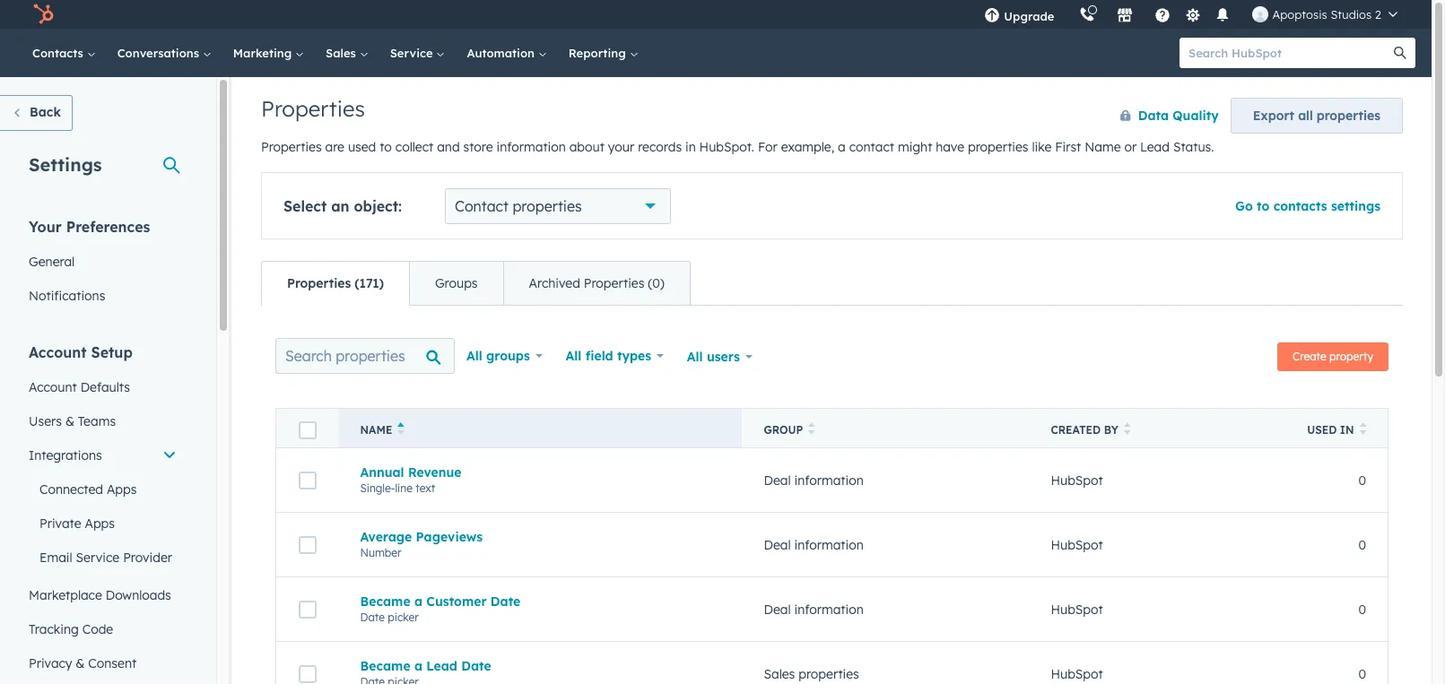 Task type: locate. For each thing, give the bounding box(es) containing it.
upgrade image
[[985, 8, 1001, 24]]

0 horizontal spatial service
[[76, 550, 120, 566]]

a for became a lead date
[[414, 658, 423, 674]]

your preferences element
[[18, 217, 188, 313]]

2 became from the top
[[360, 658, 411, 674]]

0 vertical spatial service
[[390, 46, 436, 60]]

press to sort. element for group
[[809, 423, 815, 438]]

3 0 from the top
[[1359, 602, 1366, 618]]

account up account defaults
[[29, 344, 87, 362]]

archived properties (0)
[[529, 275, 665, 292]]

email
[[39, 550, 72, 566]]

properties left the (171)
[[287, 275, 351, 292]]

lead right or
[[1140, 139, 1170, 155]]

hubspot link
[[22, 4, 67, 25]]

1 account from the top
[[29, 344, 87, 362]]

press to sort. element inside 'group' button
[[809, 423, 815, 438]]

0 vertical spatial apps
[[107, 482, 137, 498]]

& for privacy
[[76, 656, 85, 672]]

apoptosis
[[1273, 7, 1328, 22]]

account for account setup
[[29, 344, 87, 362]]

1 vertical spatial date
[[360, 611, 385, 624]]

0 vertical spatial a
[[838, 139, 846, 155]]

press to sort. image for used in
[[1360, 423, 1366, 435]]

press to sort. image inside created by button
[[1124, 423, 1131, 435]]

1 deal information from the top
[[764, 472, 864, 489]]

a inside became a customer date date picker
[[414, 594, 423, 610]]

notifications link
[[18, 279, 188, 313]]

0 vertical spatial &
[[65, 414, 74, 430]]

0 for pageviews
[[1359, 537, 1366, 553]]

became a customer date button
[[360, 594, 721, 610]]

connected apps
[[39, 482, 137, 498]]

sales for sales properties
[[764, 666, 795, 682]]

create
[[1293, 350, 1327, 363]]

sales link
[[315, 29, 379, 77]]

marketing link
[[222, 29, 315, 77]]

all groups
[[467, 348, 530, 364]]

1 horizontal spatial to
[[1257, 198, 1270, 214]]

properties (171) link
[[262, 262, 409, 305]]

2 vertical spatial deal
[[764, 602, 791, 618]]

menu containing apoptosis studios 2
[[972, 0, 1410, 29]]

apps
[[107, 482, 137, 498], [85, 516, 115, 532]]

1 press to sort. element from the left
[[809, 423, 815, 438]]

service right sales link
[[390, 46, 436, 60]]

name
[[1085, 139, 1121, 155], [360, 423, 392, 437]]

press to sort. element inside used in button
[[1360, 423, 1366, 438]]

picker
[[388, 611, 419, 624]]

used
[[348, 139, 376, 155]]

service
[[390, 46, 436, 60], [76, 550, 120, 566]]

tab panel containing all groups
[[261, 305, 1403, 685]]

0 horizontal spatial press to sort. element
[[809, 423, 815, 438]]

settings image
[[1185, 8, 1201, 24]]

press to sort. element right in
[[1360, 423, 1366, 438]]

collect
[[395, 139, 434, 155]]

all users
[[687, 349, 740, 365]]

service down private apps link
[[76, 550, 120, 566]]

settings link
[[1182, 5, 1204, 24]]

all inside popup button
[[566, 348, 582, 364]]

sales inside tab panel
[[764, 666, 795, 682]]

name left or
[[1085, 139, 1121, 155]]

select
[[284, 197, 327, 215]]

all for all groups
[[467, 348, 483, 364]]

& right users
[[65, 414, 74, 430]]

hubspot
[[1051, 472, 1103, 489], [1051, 537, 1103, 553], [1051, 602, 1103, 618], [1051, 666, 1103, 682]]

properties left (0)
[[584, 275, 645, 292]]

2 horizontal spatial press to sort. element
[[1360, 423, 1366, 438]]

1 horizontal spatial press to sort. element
[[1124, 423, 1131, 438]]

calling icon image
[[1080, 7, 1096, 23]]

0 horizontal spatial lead
[[426, 658, 458, 674]]

information for average pageviews
[[795, 537, 864, 553]]

tracking code link
[[18, 613, 188, 647]]

0 horizontal spatial sales
[[326, 46, 360, 60]]

name left ascending sort. press to sort descending. element
[[360, 423, 392, 437]]

to right the used
[[380, 139, 392, 155]]

2 press to sort. image from the left
[[1360, 423, 1366, 435]]

properties
[[1317, 108, 1381, 124], [968, 139, 1029, 155], [513, 197, 582, 215], [799, 666, 859, 682]]

0 for a
[[1359, 602, 1366, 618]]

1 vertical spatial &
[[76, 656, 85, 672]]

became for became a customer date date picker
[[360, 594, 411, 610]]

0 horizontal spatial name
[[360, 423, 392, 437]]

date left the picker
[[360, 611, 385, 624]]

contact
[[849, 139, 895, 155]]

all left the "field"
[[566, 348, 582, 364]]

a up the picker
[[414, 594, 423, 610]]

apps down connected apps link
[[85, 516, 115, 532]]

press to sort. image inside used in button
[[1360, 423, 1366, 435]]

sales
[[326, 46, 360, 60], [764, 666, 795, 682]]

0 vertical spatial name
[[1085, 139, 1121, 155]]

and
[[437, 139, 460, 155]]

to right go
[[1257, 198, 1270, 214]]

notifications button
[[1208, 0, 1239, 29]]

3 deal from the top
[[764, 602, 791, 618]]

0 horizontal spatial to
[[380, 139, 392, 155]]

menu
[[972, 0, 1410, 29]]

hubspot for revenue
[[1051, 472, 1103, 489]]

have
[[936, 139, 965, 155]]

apps for private apps
[[85, 516, 115, 532]]

marketplaces button
[[1107, 0, 1144, 29]]

2 0 from the top
[[1359, 537, 1366, 553]]

0 horizontal spatial press to sort. image
[[1124, 423, 1131, 435]]

& right privacy
[[76, 656, 85, 672]]

first
[[1055, 139, 1081, 155]]

lead down became a customer date date picker
[[426, 658, 458, 674]]

connected apps link
[[18, 473, 188, 507]]

1 vertical spatial became
[[360, 658, 411, 674]]

0 vertical spatial account
[[29, 344, 87, 362]]

2 vertical spatial a
[[414, 658, 423, 674]]

3 deal information from the top
[[764, 602, 864, 618]]

reporting
[[569, 46, 629, 60]]

export all properties button
[[1231, 98, 1403, 134]]

single-
[[360, 481, 395, 495]]

1 horizontal spatial name
[[1085, 139, 1121, 155]]

service link
[[379, 29, 456, 77]]

lead
[[1140, 139, 1170, 155], [426, 658, 458, 674]]

properties for properties
[[261, 95, 365, 122]]

archived
[[529, 275, 580, 292]]

(171)
[[355, 275, 384, 292]]

became inside became a customer date date picker
[[360, 594, 411, 610]]

properties for properties (171)
[[287, 275, 351, 292]]

1 vertical spatial a
[[414, 594, 423, 610]]

properties up are
[[261, 95, 365, 122]]

private apps
[[39, 516, 115, 532]]

upgrade
[[1004, 9, 1055, 23]]

1 hubspot from the top
[[1051, 472, 1103, 489]]

a
[[838, 139, 846, 155], [414, 594, 423, 610], [414, 658, 423, 674]]

0 vertical spatial deal information
[[764, 472, 864, 489]]

notifications
[[29, 288, 105, 304]]

ascending sort. press to sort descending. image
[[398, 423, 405, 435]]

account up users
[[29, 380, 77, 396]]

date down customer
[[461, 658, 491, 674]]

2 horizontal spatial all
[[687, 349, 703, 365]]

press to sort. element right by
[[1124, 423, 1131, 438]]

2 deal from the top
[[764, 537, 791, 553]]

properties inside tab panel
[[799, 666, 859, 682]]

0 vertical spatial became
[[360, 594, 411, 610]]

1 vertical spatial name
[[360, 423, 392, 437]]

tab panel
[[261, 305, 1403, 685]]

properties left are
[[261, 139, 322, 155]]

information for annual revenue
[[795, 472, 864, 489]]

groups
[[435, 275, 478, 292]]

Search HubSpot search field
[[1180, 38, 1400, 68]]

1 horizontal spatial all
[[566, 348, 582, 364]]

email service provider link
[[18, 541, 188, 575]]

in
[[685, 139, 696, 155]]

0 horizontal spatial &
[[65, 414, 74, 430]]

annual revenue single-line text
[[360, 464, 462, 495]]

defaults
[[80, 380, 130, 396]]

press to sort. image right in
[[1360, 423, 1366, 435]]

1 vertical spatial deal information
[[764, 537, 864, 553]]

all left users
[[687, 349, 703, 365]]

2 account from the top
[[29, 380, 77, 396]]

all inside "popup button"
[[467, 348, 483, 364]]

3 hubspot from the top
[[1051, 602, 1103, 618]]

1 vertical spatial account
[[29, 380, 77, 396]]

became down the picker
[[360, 658, 411, 674]]

your preferences
[[29, 218, 150, 236]]

all left groups
[[467, 348, 483, 364]]

became a customer date date picker
[[360, 594, 521, 624]]

status.
[[1173, 139, 1214, 155]]

became up the picker
[[360, 594, 411, 610]]

1 horizontal spatial service
[[390, 46, 436, 60]]

properties inside "link"
[[584, 275, 645, 292]]

code
[[82, 622, 113, 638]]

0 vertical spatial deal
[[764, 472, 791, 489]]

deal for line
[[764, 472, 791, 489]]

press to sort. element
[[809, 423, 815, 438], [1124, 423, 1131, 438], [1360, 423, 1366, 438]]

1 horizontal spatial press to sort. image
[[1360, 423, 1366, 435]]

settings
[[29, 153, 102, 176]]

1 became from the top
[[360, 594, 411, 610]]

deal for date
[[764, 602, 791, 618]]

data quality
[[1138, 108, 1219, 124]]

all field types
[[566, 348, 651, 364]]

1 vertical spatial deal
[[764, 537, 791, 553]]

to
[[380, 139, 392, 155], [1257, 198, 1270, 214]]

0 vertical spatial sales
[[326, 46, 360, 60]]

by
[[1104, 423, 1119, 437]]

help button
[[1148, 0, 1178, 29]]

3 press to sort. element from the left
[[1360, 423, 1366, 438]]

users
[[707, 349, 740, 365]]

1 vertical spatial apps
[[85, 516, 115, 532]]

your
[[608, 139, 635, 155]]

2 deal information from the top
[[764, 537, 864, 553]]

1 vertical spatial lead
[[426, 658, 458, 674]]

marketplaces image
[[1117, 8, 1134, 24]]

a left contact
[[838, 139, 846, 155]]

1 deal from the top
[[764, 472, 791, 489]]

tab list
[[261, 261, 691, 306]]

users
[[29, 414, 62, 430]]

1 vertical spatial to
[[1257, 198, 1270, 214]]

account
[[29, 344, 87, 362], [29, 380, 77, 396]]

0 vertical spatial lead
[[1140, 139, 1170, 155]]

2 vertical spatial date
[[461, 658, 491, 674]]

groups
[[486, 348, 530, 364]]

go to contacts settings
[[1235, 198, 1381, 214]]

deal information for line
[[764, 472, 864, 489]]

2 hubspot from the top
[[1051, 537, 1103, 553]]

0 vertical spatial to
[[380, 139, 392, 155]]

menu item
[[1067, 0, 1071, 29]]

0 horizontal spatial all
[[467, 348, 483, 364]]

press to sort. image right by
[[1124, 423, 1131, 435]]

1 horizontal spatial sales
[[764, 666, 795, 682]]

integrations button
[[18, 439, 188, 473]]

& for users
[[65, 414, 74, 430]]

a down the picker
[[414, 658, 423, 674]]

properties are used to collect and store information about your records in hubspot. for example, a contact might have properties like first name or lead status.
[[261, 139, 1214, 155]]

all inside popup button
[[687, 349, 703, 365]]

press to sort. element right group
[[809, 423, 815, 438]]

1 vertical spatial service
[[76, 550, 120, 566]]

2 vertical spatial deal information
[[764, 602, 864, 618]]

select an object:
[[284, 197, 402, 215]]

records
[[638, 139, 682, 155]]

account setup
[[29, 344, 133, 362]]

preferences
[[66, 218, 150, 236]]

name button
[[339, 409, 742, 448]]

2 press to sort. element from the left
[[1124, 423, 1131, 438]]

properties inside button
[[1317, 108, 1381, 124]]

contact properties button
[[445, 188, 671, 224]]

revenue
[[408, 464, 462, 480]]

service inside account setup element
[[76, 550, 120, 566]]

used in
[[1308, 423, 1354, 437]]

name inside name "button"
[[360, 423, 392, 437]]

press to sort. image
[[1124, 423, 1131, 435], [1360, 423, 1366, 435]]

1 vertical spatial sales
[[764, 666, 795, 682]]

date right customer
[[491, 594, 521, 610]]

marketplace
[[29, 588, 102, 604]]

press to sort. element inside created by button
[[1124, 423, 1131, 438]]

0 vertical spatial date
[[491, 594, 521, 610]]

1 horizontal spatial &
[[76, 656, 85, 672]]

provider
[[123, 550, 172, 566]]

1 0 from the top
[[1359, 472, 1366, 489]]

1 press to sort. image from the left
[[1124, 423, 1131, 435]]

apps up private apps link
[[107, 482, 137, 498]]



Task type: vqa. For each thing, say whether or not it's contained in the screenshot.
& to the bottom
yes



Task type: describe. For each thing, give the bounding box(es) containing it.
properties for properties are used to collect and store information about your records in hubspot. for example, a contact might have properties like first name or lead status.
[[261, 139, 322, 155]]

average
[[360, 529, 412, 545]]

general
[[29, 254, 75, 270]]

became a lead date
[[360, 658, 491, 674]]

became for became a lead date
[[360, 658, 411, 674]]

text
[[416, 481, 435, 495]]

contact properties
[[455, 197, 582, 215]]

tab list containing properties (171)
[[261, 261, 691, 306]]

press to sort. image
[[809, 423, 815, 435]]

4 0 from the top
[[1359, 666, 1366, 682]]

quality
[[1173, 108, 1219, 124]]

create property
[[1293, 350, 1374, 363]]

hubspot for pageviews
[[1051, 537, 1103, 553]]

export all properties
[[1253, 108, 1381, 124]]

archived properties (0) link
[[503, 262, 690, 305]]

date for became a lead date
[[461, 658, 491, 674]]

search button
[[1385, 38, 1416, 68]]

1 horizontal spatial lead
[[1140, 139, 1170, 155]]

property
[[1330, 350, 1374, 363]]

settings
[[1331, 198, 1381, 214]]

account defaults
[[29, 380, 130, 396]]

field
[[586, 348, 613, 364]]

email service provider
[[39, 550, 172, 566]]

press to sort. image for created by
[[1124, 423, 1131, 435]]

group button
[[742, 409, 1030, 448]]

an
[[331, 197, 350, 215]]

tracking
[[29, 622, 79, 638]]

all groups button
[[455, 338, 554, 374]]

information for became a customer date
[[795, 602, 864, 618]]

about
[[569, 139, 605, 155]]

all for all field types
[[566, 348, 582, 364]]

marketing
[[233, 46, 295, 60]]

properties inside popup button
[[513, 197, 582, 215]]

all
[[1298, 108, 1313, 124]]

all users button
[[675, 338, 764, 376]]

sales for sales
[[326, 46, 360, 60]]

types
[[617, 348, 651, 364]]

all field types button
[[554, 338, 675, 374]]

contacts
[[1274, 198, 1328, 214]]

store
[[463, 139, 493, 155]]

groups link
[[409, 262, 503, 305]]

used in button
[[1281, 409, 1388, 448]]

might
[[898, 139, 933, 155]]

back
[[30, 104, 61, 120]]

pageviews
[[416, 529, 483, 545]]

contacts link
[[22, 29, 107, 77]]

deal information for date
[[764, 602, 864, 618]]

number
[[360, 546, 402, 559]]

users & teams
[[29, 414, 116, 430]]

account for account defaults
[[29, 380, 77, 396]]

hubspot for a
[[1051, 602, 1103, 618]]

private
[[39, 516, 81, 532]]

marketplace downloads link
[[18, 579, 188, 613]]

ascending sort. press to sort descending. element
[[398, 423, 405, 438]]

all for all users
[[687, 349, 703, 365]]

notifications image
[[1215, 8, 1231, 24]]

privacy & consent
[[29, 656, 137, 672]]

a for became a customer date date picker
[[414, 594, 423, 610]]

connected
[[39, 482, 103, 498]]

press to sort. element for used in
[[1360, 423, 1366, 438]]

4 hubspot from the top
[[1051, 666, 1103, 682]]

date for became a customer date date picker
[[491, 594, 521, 610]]

or
[[1125, 139, 1137, 155]]

back link
[[0, 95, 73, 131]]

for
[[758, 139, 778, 155]]

created by button
[[1030, 409, 1281, 448]]

go
[[1235, 198, 1253, 214]]

line
[[395, 481, 413, 495]]

properties (171)
[[287, 275, 384, 292]]

hubspot image
[[32, 4, 54, 25]]

automation link
[[456, 29, 558, 77]]

account setup element
[[18, 343, 188, 685]]

help image
[[1155, 8, 1171, 24]]

tara schultz image
[[1253, 6, 1269, 22]]

customer
[[426, 594, 487, 610]]

average pageviews number
[[360, 529, 483, 559]]

tracking code
[[29, 622, 113, 638]]

your
[[29, 218, 62, 236]]

0 for revenue
[[1359, 472, 1366, 489]]

private apps link
[[18, 507, 188, 541]]

annual
[[360, 464, 404, 480]]

Search search field
[[275, 338, 455, 374]]

group
[[764, 423, 803, 437]]

search image
[[1394, 47, 1407, 59]]

data
[[1138, 108, 1169, 124]]

annual revenue button
[[360, 464, 721, 480]]

marketplace downloads
[[29, 588, 171, 604]]

consent
[[88, 656, 137, 672]]

setup
[[91, 344, 133, 362]]

apps for connected apps
[[107, 482, 137, 498]]

account defaults link
[[18, 371, 188, 405]]

conversations
[[117, 46, 203, 60]]

export
[[1253, 108, 1295, 124]]

like
[[1032, 139, 1052, 155]]

lead inside tab panel
[[426, 658, 458, 674]]

conversations link
[[107, 29, 222, 77]]

press to sort. element for created by
[[1124, 423, 1131, 438]]

general link
[[18, 245, 188, 279]]

hubspot.
[[699, 139, 755, 155]]

integrations
[[29, 448, 102, 464]]

apoptosis studios 2
[[1273, 7, 1382, 22]]



